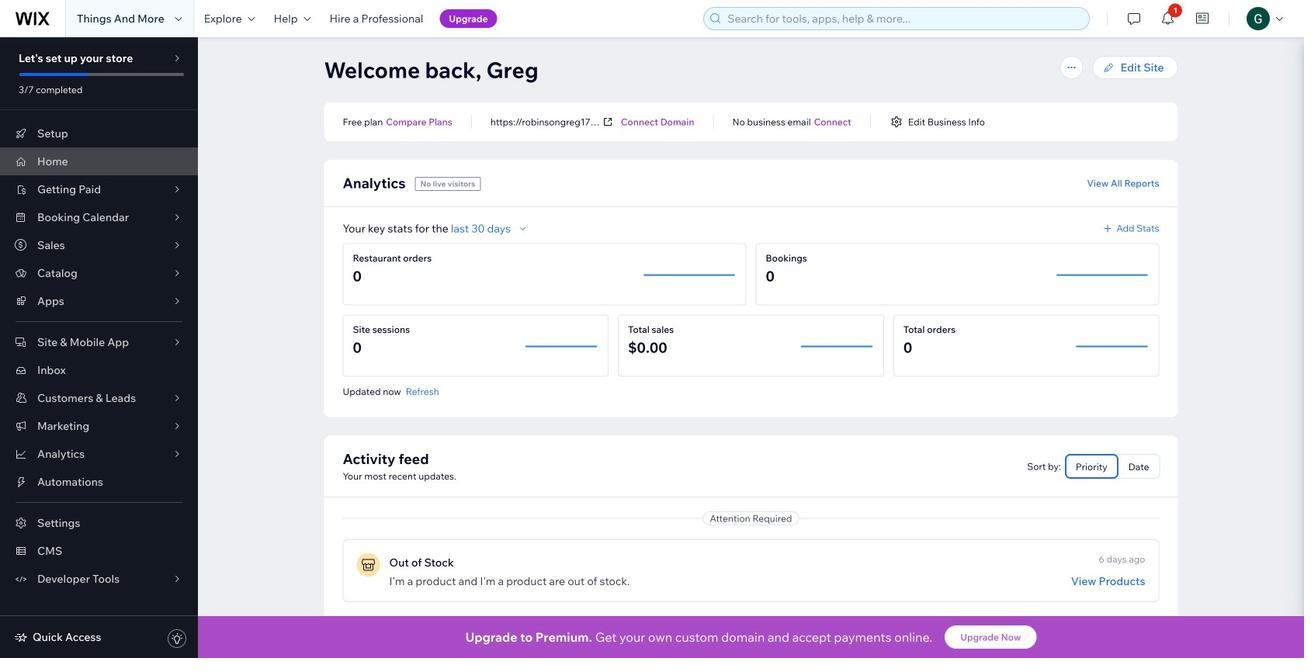 Task type: vqa. For each thing, say whether or not it's contained in the screenshot.
the Easily manage tasks for your site and get more done.
no



Task type: locate. For each thing, give the bounding box(es) containing it.
Search for tools, apps, help & more... field
[[723, 8, 1085, 30]]



Task type: describe. For each thing, give the bounding box(es) containing it.
sidebar element
[[0, 37, 198, 658]]



